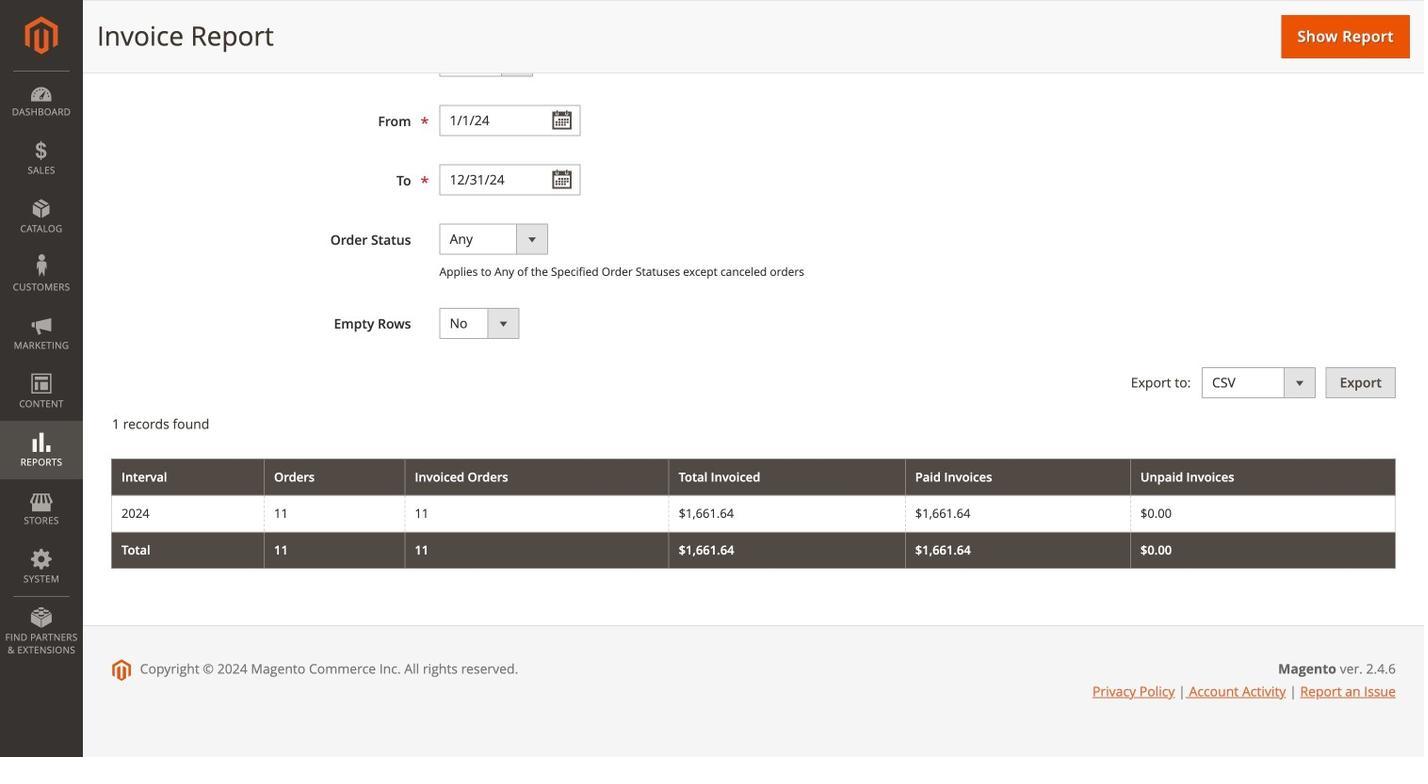 Task type: locate. For each thing, give the bounding box(es) containing it.
None text field
[[439, 105, 581, 136]]

None text field
[[439, 164, 581, 195]]

menu bar
[[0, 71, 83, 666]]



Task type: describe. For each thing, give the bounding box(es) containing it.
magento admin panel image
[[25, 16, 58, 55]]



